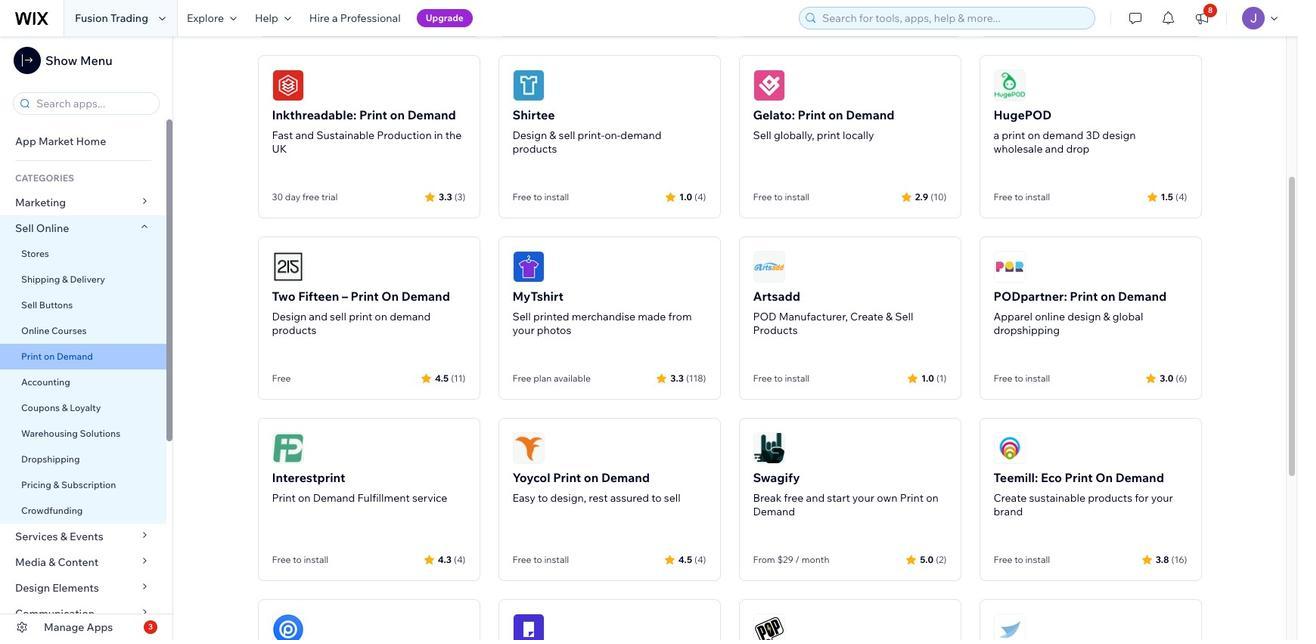 Task type: vqa. For each thing, say whether or not it's contained in the screenshot.
Site inside the My Site 2 Not Published
no



Task type: locate. For each thing, give the bounding box(es) containing it.
from
[[669, 310, 692, 324]]

hire a professional
[[309, 11, 401, 25]]

0 vertical spatial sell
[[559, 129, 575, 142]]

install up pod product personalizer logo
[[304, 555, 329, 566]]

design inside hugepod a print on demand 3d design wholesale and drop
[[1103, 129, 1136, 142]]

1 vertical spatial sell
[[330, 310, 347, 324]]

2 horizontal spatial print
[[1002, 129, 1026, 142]]

(2)
[[936, 554, 947, 566]]

design right 3d
[[1103, 129, 1136, 142]]

install down the design,
[[544, 555, 569, 566]]

1 horizontal spatial on
[[1096, 471, 1113, 486]]

app market home
[[15, 135, 106, 148]]

sell inside mytshirt sell printed merchandise made from your photos
[[513, 310, 531, 324]]

2 horizontal spatial demand
[[1043, 129, 1084, 142]]

two
[[272, 289, 296, 304]]

0 vertical spatial design
[[513, 129, 547, 142]]

0 horizontal spatial create
[[851, 310, 884, 324]]

0 horizontal spatial design
[[15, 582, 50, 595]]

0 horizontal spatial design
[[1068, 310, 1101, 324]]

on
[[390, 107, 405, 123], [829, 107, 843, 123], [1028, 129, 1041, 142], [1101, 289, 1116, 304], [375, 310, 387, 324], [44, 351, 55, 362], [584, 471, 599, 486], [298, 492, 311, 505], [926, 492, 939, 505]]

apps
[[87, 621, 113, 635]]

3.3 left (118)
[[671, 373, 684, 384]]

free to install for artsadd
[[753, 373, 810, 384]]

free to install for yoycol
[[513, 555, 569, 566]]

print right the podpartner:
[[1070, 289, 1098, 304]]

1 horizontal spatial your
[[853, 492, 875, 505]]

install for sell
[[785, 191, 810, 203]]

1.0 for shirtee
[[680, 191, 692, 202]]

free to install up mytshirt logo on the top
[[513, 191, 569, 203]]

8
[[1208, 5, 1213, 15]]

free down wholesale
[[994, 191, 1013, 203]]

a down the hugepod
[[994, 129, 1000, 142]]

free right "1.0 (4)"
[[753, 191, 772, 203]]

media & content link
[[0, 550, 166, 576]]

free to install down wholesale
[[994, 191, 1050, 203]]

3.3 for merchandise
[[671, 373, 684, 384]]

print up globally,
[[798, 107, 826, 123]]

rest
[[589, 492, 608, 505]]

free to install down easy
[[513, 555, 569, 566]]

products down shirtee
[[513, 142, 557, 156]]

sell buttons link
[[0, 293, 166, 319]]

install for print-
[[544, 191, 569, 203]]

demand inside shirtee design & sell print-on-demand products
[[621, 129, 662, 142]]

design down shirtee
[[513, 129, 547, 142]]

1 horizontal spatial print
[[817, 129, 841, 142]]

and left start
[[806, 492, 825, 505]]

install down wholesale
[[1026, 191, 1050, 203]]

print inside hugepod a print on demand 3d design wholesale and drop
[[1002, 129, 1026, 142]]

free up pod product personalizer logo
[[272, 555, 291, 566]]

a for hugepod
[[994, 129, 1000, 142]]

on inside inkthreadable: print on demand fast and sustainable production in the uk
[[390, 107, 405, 123]]

a right hire
[[332, 11, 338, 25]]

0 vertical spatial free
[[303, 191, 319, 203]]

free for interestprint
[[272, 555, 291, 566]]

print inside two fifteen – print on demand design and sell print on demand products
[[351, 289, 379, 304]]

upgrade
[[426, 12, 464, 23]]

print right own
[[900, 492, 924, 505]]

free
[[513, 191, 532, 203], [753, 191, 772, 203], [994, 191, 1013, 203], [272, 373, 291, 384], [513, 373, 532, 384], [753, 373, 772, 384], [994, 373, 1013, 384], [272, 555, 291, 566], [513, 555, 532, 566], [994, 555, 1013, 566]]

(4) for yoycol print on demand
[[695, 554, 706, 566]]

1 vertical spatial 3.3
[[671, 373, 684, 384]]

1 horizontal spatial products
[[513, 142, 557, 156]]

and left drop
[[1045, 142, 1064, 156]]

1 vertical spatial design
[[1068, 310, 1101, 324]]

free for 30
[[303, 191, 319, 203]]

2.9
[[915, 191, 929, 202]]

to
[[534, 191, 542, 203], [774, 191, 783, 203], [1015, 191, 1024, 203], [774, 373, 783, 384], [1015, 373, 1024, 384], [538, 492, 548, 505], [652, 492, 662, 505], [293, 555, 302, 566], [534, 555, 542, 566], [1015, 555, 1024, 566]]

yoycol print on demand easy to design, rest assured to sell
[[513, 471, 681, 505]]

Search for tools, apps, help & more... field
[[818, 8, 1090, 29]]

solutions
[[80, 428, 120, 440]]

yoycol
[[513, 471, 551, 486]]

1 vertical spatial 4.5
[[678, 554, 692, 566]]

1 horizontal spatial demand
[[621, 129, 662, 142]]

gelato: print on demand logo image
[[753, 70, 785, 101]]

manage apps
[[44, 621, 113, 635]]

free to install up pod product personalizer logo
[[272, 555, 329, 566]]

teemill:
[[994, 471, 1038, 486]]

to up mytshirt logo on the top
[[534, 191, 542, 203]]

(118)
[[686, 373, 706, 384]]

print inside two fifteen – print on demand design and sell print on demand products
[[349, 310, 372, 324]]

free for mytshirt
[[513, 373, 532, 384]]

2 horizontal spatial design
[[513, 129, 547, 142]]

a inside hugepod a print on demand 3d design wholesale and drop
[[994, 129, 1000, 142]]

1 horizontal spatial 1.0
[[922, 373, 934, 384]]

0 horizontal spatial 3.3
[[439, 191, 452, 202]]

demand
[[621, 129, 662, 142], [1043, 129, 1084, 142], [390, 310, 431, 324]]

print inside inkthreadable: print on demand fast and sustainable production in the uk
[[359, 107, 387, 123]]

swagify break free and start your own print on demand
[[753, 471, 939, 519]]

on inside sidebar element
[[44, 351, 55, 362]]

1 horizontal spatial design
[[1103, 129, 1136, 142]]

free down brand
[[994, 555, 1013, 566]]

print right the –
[[351, 289, 379, 304]]

design inside podpartner: print on demand apparel online design & global dropshipping
[[1068, 310, 1101, 324]]

warehousing
[[21, 428, 78, 440]]

the
[[445, 129, 462, 142]]

swagify
[[753, 471, 800, 486]]

0 vertical spatial 3.3
[[439, 191, 452, 202]]

0 vertical spatial design
[[1103, 129, 1136, 142]]

print up the design,
[[553, 471, 581, 486]]

your left own
[[853, 492, 875, 505]]

teemill: eco print on demand create sustainable products for your brand
[[994, 471, 1173, 519]]

0 horizontal spatial free
[[303, 191, 319, 203]]

0 horizontal spatial products
[[272, 324, 317, 337]]

1 vertical spatial free
[[784, 492, 804, 505]]

pricing
[[21, 480, 51, 491]]

communication link
[[0, 602, 166, 627]]

home
[[76, 135, 106, 148]]

0 vertical spatial 4.5
[[435, 373, 449, 384]]

to down brand
[[1015, 555, 1024, 566]]

0 vertical spatial products
[[513, 142, 557, 156]]

free right "day"
[[303, 191, 319, 203]]

1 horizontal spatial sell
[[559, 129, 575, 142]]

0 vertical spatial create
[[851, 310, 884, 324]]

sustainable
[[1029, 492, 1086, 505]]

0 horizontal spatial 1.0
[[680, 191, 692, 202]]

sell right assured
[[664, 492, 681, 505]]

podpartner: print on demand logo image
[[994, 251, 1026, 283]]

global
[[1113, 310, 1144, 324]]

warehousing solutions
[[21, 428, 120, 440]]

in
[[434, 129, 443, 142]]

sell left the 'print-'
[[559, 129, 575, 142]]

& inside shirtee design & sell print-on-demand products
[[550, 129, 556, 142]]

2 horizontal spatial sell
[[664, 492, 681, 505]]

1.0 for artsadd
[[922, 373, 934, 384]]

products left for
[[1088, 492, 1133, 505]]

popcustoms - print on demand logo image
[[753, 614, 785, 641]]

brand
[[994, 505, 1023, 519]]

1 vertical spatial a
[[994, 129, 1000, 142]]

your inside teemill: eco print on demand create sustainable products for your brand
[[1151, 492, 1173, 505]]

create right the manufacturer,
[[851, 310, 884, 324]]

demand inside teemill: eco print on demand create sustainable products for your brand
[[1116, 471, 1164, 486]]

hire
[[309, 11, 330, 25]]

0 horizontal spatial sell
[[330, 310, 347, 324]]

1 horizontal spatial create
[[994, 492, 1027, 505]]

print inside interestprint print on demand fulfillment service
[[272, 492, 296, 505]]

shipping & delivery link
[[0, 267, 166, 293]]

design inside two fifteen – print on demand design and sell print on demand products
[[272, 310, 307, 324]]

install down shirtee design & sell print-on-demand products
[[544, 191, 569, 203]]

3.3
[[439, 191, 452, 202], [671, 373, 684, 384]]

0 horizontal spatial demand
[[390, 310, 431, 324]]

2 vertical spatial products
[[1088, 492, 1133, 505]]

4.3
[[438, 554, 452, 566]]

to down easy
[[534, 555, 542, 566]]

events
[[70, 530, 103, 544]]

–
[[342, 289, 348, 304]]

to up pod product personalizer logo
[[293, 555, 302, 566]]

free to install for gelato:
[[753, 191, 810, 203]]

1 vertical spatial design
[[272, 310, 307, 324]]

install for &
[[785, 373, 810, 384]]

demand
[[408, 107, 456, 123], [846, 107, 895, 123], [402, 289, 450, 304], [1118, 289, 1167, 304], [57, 351, 93, 362], [601, 471, 650, 486], [1116, 471, 1164, 486], [313, 492, 355, 505], [753, 505, 795, 519]]

show menu
[[45, 53, 112, 68]]

and right the fast at the left of the page
[[295, 129, 314, 142]]

and inside swagify break free and start your own print on demand
[[806, 492, 825, 505]]

print inside swagify break free and start your own print on demand
[[900, 492, 924, 505]]

free up interestprint logo
[[272, 373, 291, 384]]

products inside shirtee design & sell print-on-demand products
[[513, 142, 557, 156]]

1.5 (4)
[[1161, 191, 1188, 202]]

online down marketing
[[36, 222, 69, 235]]

sell
[[559, 129, 575, 142], [330, 310, 347, 324], [664, 492, 681, 505]]

start
[[827, 492, 850, 505]]

print up accounting
[[21, 351, 42, 362]]

products inside two fifteen – print on demand design and sell print on demand products
[[272, 324, 317, 337]]

3.8
[[1156, 554, 1169, 566]]

install down globally,
[[785, 191, 810, 203]]

print right eco
[[1065, 471, 1093, 486]]

2 vertical spatial design
[[15, 582, 50, 595]]

help button
[[246, 0, 300, 36]]

free
[[303, 191, 319, 203], [784, 492, 804, 505]]

0 horizontal spatial print
[[349, 310, 372, 324]]

on right the –
[[382, 289, 399, 304]]

create down teemill:
[[994, 492, 1027, 505]]

1 vertical spatial products
[[272, 324, 317, 337]]

0 vertical spatial 1.0
[[680, 191, 692, 202]]

break
[[753, 492, 782, 505]]

sidebar element
[[0, 36, 173, 641]]

& inside podpartner: print on demand apparel online design & global dropshipping
[[1104, 310, 1111, 324]]

inkthreadable: print on demand logo image
[[272, 70, 304, 101]]

sell inside two fifteen – print on demand design and sell print on demand products
[[330, 310, 347, 324]]

1 vertical spatial create
[[994, 492, 1027, 505]]

hugepod logo image
[[994, 70, 1026, 101]]

gelato: print on demand sell globally, print locally
[[753, 107, 895, 142]]

sell inside artsadd pod manufacturer, create & sell products
[[895, 310, 914, 324]]

1 vertical spatial 1.0
[[922, 373, 934, 384]]

free to install down products
[[753, 373, 810, 384]]

design down the two
[[272, 310, 307, 324]]

install for demand
[[1026, 555, 1050, 566]]

1 horizontal spatial 3.3
[[671, 373, 684, 384]]

& inside artsadd pod manufacturer, create & sell products
[[886, 310, 893, 324]]

to down dropshipping
[[1015, 373, 1024, 384]]

coupons
[[21, 403, 60, 414]]

install down dropshipping
[[1026, 373, 1050, 384]]

free down easy
[[513, 555, 532, 566]]

demand inside two fifteen – print on demand design and sell print on demand products
[[390, 310, 431, 324]]

2 horizontal spatial your
[[1151, 492, 1173, 505]]

1 vertical spatial online
[[21, 325, 49, 337]]

free to install for shirtee
[[513, 191, 569, 203]]

free left plan
[[513, 373, 532, 384]]

1 horizontal spatial design
[[272, 310, 307, 324]]

2 horizontal spatial products
[[1088, 492, 1133, 505]]

1.0 (4)
[[680, 191, 706, 202]]

to down products
[[774, 373, 783, 384]]

free inside swagify break free and start your own print on demand
[[784, 492, 804, 505]]

to for gelato: print on demand
[[774, 191, 783, 203]]

4.5 for yoycol print on demand
[[678, 554, 692, 566]]

fusion trading
[[75, 11, 148, 25]]

products down the two
[[272, 324, 317, 337]]

app
[[15, 135, 36, 148]]

free to install down dropshipping
[[994, 373, 1050, 384]]

print inside teemill: eco print on demand create sustainable products for your brand
[[1065, 471, 1093, 486]]

sell down the –
[[330, 310, 347, 324]]

to down wholesale
[[1015, 191, 1024, 203]]

two fifteen – print on demand logo image
[[272, 251, 304, 283]]

free down products
[[753, 373, 772, 384]]

dropshipping link
[[0, 447, 166, 473]]

to for artsadd
[[774, 373, 783, 384]]

free to install down brand
[[994, 555, 1050, 566]]

marketing link
[[0, 190, 166, 216]]

design for podpartner:
[[1068, 310, 1101, 324]]

eco
[[1041, 471, 1062, 486]]

crowdfunding link
[[0, 499, 166, 524]]

0 horizontal spatial 4.5
[[435, 373, 449, 384]]

to down globally,
[[774, 191, 783, 203]]

2.9 (10)
[[915, 191, 947, 202]]

1 horizontal spatial a
[[994, 129, 1000, 142]]

design inside shirtee design & sell print-on-demand products
[[513, 129, 547, 142]]

3.3 left '(3)'
[[439, 191, 452, 202]]

0 horizontal spatial a
[[332, 11, 338, 25]]

1 vertical spatial on
[[1096, 471, 1113, 486]]

your left "photos"
[[513, 324, 535, 337]]

print up the sustainable at the left top
[[359, 107, 387, 123]]

install down the sustainable
[[1026, 555, 1050, 566]]

products inside teemill: eco print on demand create sustainable products for your brand
[[1088, 492, 1133, 505]]

your right for
[[1151, 492, 1173, 505]]

free right break
[[784, 492, 804, 505]]

to for hugepod
[[1015, 191, 1024, 203]]

sell online link
[[0, 216, 166, 241]]

interestprint print on demand fulfillment service
[[272, 471, 448, 505]]

fifteen
[[298, 289, 339, 304]]

1.0
[[680, 191, 692, 202], [922, 373, 934, 384]]

online down sell buttons
[[21, 325, 49, 337]]

free to install for podpartner:
[[994, 373, 1050, 384]]

print inside yoycol print on demand easy to design, rest assured to sell
[[553, 471, 581, 486]]

free for shirtee
[[513, 191, 532, 203]]

yoycol print on demand logo image
[[513, 433, 544, 465]]

a for hire
[[332, 11, 338, 25]]

design down media
[[15, 582, 50, 595]]

and down fifteen
[[309, 310, 328, 324]]

print inside print on demand link
[[21, 351, 42, 362]]

free right '(3)'
[[513, 191, 532, 203]]

on right eco
[[1096, 471, 1113, 486]]

free for teemill: eco print on demand
[[994, 555, 1013, 566]]

(4) for hugepod
[[1176, 191, 1188, 202]]

free to install down globally,
[[753, 191, 810, 203]]

free for gelato: print on demand
[[753, 191, 772, 203]]

install down products
[[785, 373, 810, 384]]

0 horizontal spatial your
[[513, 324, 535, 337]]

print down interestprint
[[272, 492, 296, 505]]

on inside two fifteen – print on demand design and sell print on demand products
[[375, 310, 387, 324]]

your inside swagify break free and start your own print on demand
[[853, 492, 875, 505]]

artsadd pod manufacturer, create & sell products
[[753, 289, 914, 337]]

2 vertical spatial sell
[[664, 492, 681, 505]]

0 vertical spatial online
[[36, 222, 69, 235]]

online
[[36, 222, 69, 235], [21, 325, 49, 337]]

0 horizontal spatial on
[[382, 289, 399, 304]]

1 horizontal spatial free
[[784, 492, 804, 505]]

to right easy
[[538, 492, 548, 505]]

1 horizontal spatial 4.5
[[678, 554, 692, 566]]

swagify logo image
[[753, 433, 785, 465]]

install for easy
[[544, 555, 569, 566]]

from
[[753, 555, 775, 566]]

and
[[295, 129, 314, 142], [1045, 142, 1064, 156], [309, 310, 328, 324], [806, 492, 825, 505]]

on inside two fifteen – print on demand design and sell print on demand products
[[382, 289, 399, 304]]

and inside two fifteen – print on demand design and sell print on demand products
[[309, 310, 328, 324]]

design right the online
[[1068, 310, 1101, 324]]

0 vertical spatial on
[[382, 289, 399, 304]]

teemill: eco print on demand logo image
[[994, 433, 1026, 465]]

free down dropshipping
[[994, 373, 1013, 384]]

uk
[[272, 142, 287, 156]]

free to install
[[513, 191, 569, 203], [753, 191, 810, 203], [994, 191, 1050, 203], [753, 373, 810, 384], [994, 373, 1050, 384], [272, 555, 329, 566], [513, 555, 569, 566], [994, 555, 1050, 566]]

0 vertical spatial a
[[332, 11, 338, 25]]



Task type: describe. For each thing, give the bounding box(es) containing it.
design for hugepod
[[1103, 129, 1136, 142]]

online courses
[[21, 325, 87, 337]]

fusion
[[75, 11, 108, 25]]

pod
[[753, 310, 777, 324]]

shipping
[[21, 274, 60, 285]]

shirtee
[[513, 107, 555, 123]]

show menu button
[[14, 47, 112, 74]]

demand inside podpartner: print on demand apparel online design & global dropshipping
[[1118, 289, 1167, 304]]

coupons & loyalty link
[[0, 396, 166, 421]]

sustainable
[[316, 129, 375, 142]]

free for swagify
[[784, 492, 804, 505]]

(4) for shirtee
[[695, 191, 706, 202]]

dropshipping
[[994, 324, 1060, 337]]

artsadd
[[753, 289, 801, 304]]

printed
[[533, 310, 569, 324]]

demand inside interestprint print on demand fulfillment service
[[313, 492, 355, 505]]

print inside gelato: print on demand sell globally, print locally
[[798, 107, 826, 123]]

install for demand
[[1026, 191, 1050, 203]]

design elements link
[[0, 576, 166, 602]]

30
[[272, 191, 283, 203]]

pod product personalizer logo image
[[272, 614, 304, 641]]

assured
[[610, 492, 649, 505]]

products for shirtee
[[513, 142, 557, 156]]

on inside interestprint print on demand fulfillment service
[[298, 492, 311, 505]]

loyalty
[[70, 403, 101, 414]]

to for teemill: eco print on demand
[[1015, 555, 1024, 566]]

mytshirt logo image
[[513, 251, 544, 283]]

and inside inkthreadable: print on demand fast and sustainable production in the uk
[[295, 129, 314, 142]]

globally,
[[774, 129, 815, 142]]

elements
[[52, 582, 99, 595]]

4.5 for two fifteen – print on demand
[[435, 373, 449, 384]]

free to install for teemill:
[[994, 555, 1050, 566]]

free plan available
[[513, 373, 591, 384]]

on inside teemill: eco print on demand create sustainable products for your brand
[[1096, 471, 1113, 486]]

inkthreadable: print on demand fast and sustainable production in the uk
[[272, 107, 462, 156]]

demand inside two fifteen – print on demand design and sell print on demand products
[[402, 289, 450, 304]]

5.0
[[920, 554, 934, 566]]

to for interestprint
[[293, 555, 302, 566]]

professional
[[340, 11, 401, 25]]

market
[[39, 135, 74, 148]]

accounting link
[[0, 370, 166, 396]]

manage
[[44, 621, 84, 635]]

fast
[[272, 129, 293, 142]]

trading
[[110, 11, 148, 25]]

free for yoycol print on demand
[[513, 555, 532, 566]]

demand inside yoycol print on demand easy to design, rest assured to sell
[[601, 471, 650, 486]]

marketing
[[15, 196, 66, 210]]

to right assured
[[652, 492, 662, 505]]

your inside mytshirt sell printed merchandise made from your photos
[[513, 324, 535, 337]]

on-
[[605, 129, 621, 142]]

for
[[1135, 492, 1149, 505]]

design elements
[[15, 582, 99, 595]]

app market home link
[[0, 129, 166, 154]]

/
[[796, 555, 800, 566]]

bookvault logo image
[[994, 614, 1026, 641]]

available
[[554, 373, 591, 384]]

1.5
[[1161, 191, 1174, 202]]

sell inside gelato: print on demand sell globally, print locally
[[753, 129, 772, 142]]

demand inside swagify break free and start your own print on demand
[[753, 505, 795, 519]]

crowdfunding
[[21, 505, 83, 517]]

(4) for interestprint
[[454, 554, 466, 566]]

artsadd logo image
[[753, 251, 785, 283]]

3.0 (6)
[[1160, 373, 1188, 384]]

to for shirtee
[[534, 191, 542, 203]]

3.3 (3)
[[439, 191, 466, 202]]

(1)
[[937, 373, 947, 384]]

(3)
[[455, 191, 466, 202]]

sell buttons
[[21, 300, 73, 311]]

interestprint logo image
[[272, 433, 304, 465]]

on inside yoycol print on demand easy to design, rest assured to sell
[[584, 471, 599, 486]]

and inside hugepod a print on demand 3d design wholesale and drop
[[1045, 142, 1064, 156]]

podpartner:
[[994, 289, 1067, 304]]

coupons & loyalty
[[21, 403, 101, 414]]

to for yoycol print on demand
[[534, 555, 542, 566]]

install for fulfillment
[[304, 555, 329, 566]]

content
[[58, 556, 99, 570]]

4.5 (4)
[[678, 554, 706, 566]]

create inside artsadd pod manufacturer, create & sell products
[[851, 310, 884, 324]]

online courses link
[[0, 319, 166, 344]]

on inside hugepod a print on demand 3d design wholesale and drop
[[1028, 129, 1041, 142]]

own
[[877, 492, 898, 505]]

4.5 (11)
[[435, 373, 466, 384]]

on inside podpartner: print on demand apparel online design & global dropshipping
[[1101, 289, 1116, 304]]

buttons
[[39, 300, 73, 311]]

create inside teemill: eco print on demand create sustainable products for your brand
[[994, 492, 1027, 505]]

mytshirt sell printed merchandise made from your photos
[[513, 289, 692, 337]]

mytshirt
[[513, 289, 564, 304]]

install for apparel
[[1026, 373, 1050, 384]]

demand inside gelato: print on demand sell globally, print locally
[[846, 107, 895, 123]]

photos
[[537, 324, 572, 337]]

accounting
[[21, 377, 70, 388]]

courses
[[51, 325, 87, 337]]

show
[[45, 53, 77, 68]]

design,
[[550, 492, 586, 505]]

sell inside shirtee design & sell print-on-demand products
[[559, 129, 575, 142]]

free for podpartner: print on demand
[[994, 373, 1013, 384]]

(6)
[[1176, 373, 1188, 384]]

print inside podpartner: print on demand apparel online design & global dropshipping
[[1070, 289, 1098, 304]]

print inside gelato: print on demand sell globally, print locally
[[817, 129, 841, 142]]

(16)
[[1172, 554, 1188, 566]]

fulfillment
[[357, 492, 410, 505]]

sell inside yoycol print on demand easy to design, rest assured to sell
[[664, 492, 681, 505]]

demand inside inkthreadable: print on demand fast and sustainable production in the uk
[[408, 107, 456, 123]]

4.3 (4)
[[438, 554, 466, 566]]

day
[[285, 191, 300, 203]]

3.3 (118)
[[671, 373, 706, 384]]

3
[[148, 623, 153, 633]]

prodigi print on demand logo image
[[513, 614, 544, 641]]

plan
[[534, 373, 552, 384]]

on inside swagify break free and start your own print on demand
[[926, 492, 939, 505]]

subscription
[[61, 480, 116, 491]]

dropshipping
[[21, 454, 80, 465]]

design inside 'link'
[[15, 582, 50, 595]]

print on demand link
[[0, 344, 166, 370]]

hugepod
[[994, 107, 1052, 123]]

print-
[[578, 129, 605, 142]]

hugepod a print on demand 3d design wholesale and drop
[[994, 107, 1136, 156]]

products for teemill:
[[1088, 492, 1133, 505]]

free for artsadd
[[753, 373, 772, 384]]

production
[[377, 129, 432, 142]]

on inside gelato: print on demand sell globally, print locally
[[829, 107, 843, 123]]

drop
[[1066, 142, 1090, 156]]

services
[[15, 530, 58, 544]]

to for podpartner: print on demand
[[1015, 373, 1024, 384]]

free for hugepod
[[994, 191, 1013, 203]]

made
[[638, 310, 666, 324]]

shirtee logo image
[[513, 70, 544, 101]]

demand inside sidebar element
[[57, 351, 93, 362]]

3.3 for demand
[[439, 191, 452, 202]]

free to install for interestprint
[[272, 555, 329, 566]]

free to install for hugepod
[[994, 191, 1050, 203]]

(11)
[[451, 373, 466, 384]]

demand inside hugepod a print on demand 3d design wholesale and drop
[[1043, 129, 1084, 142]]

Search apps... field
[[32, 93, 154, 114]]

from $29 / month
[[753, 555, 830, 566]]



